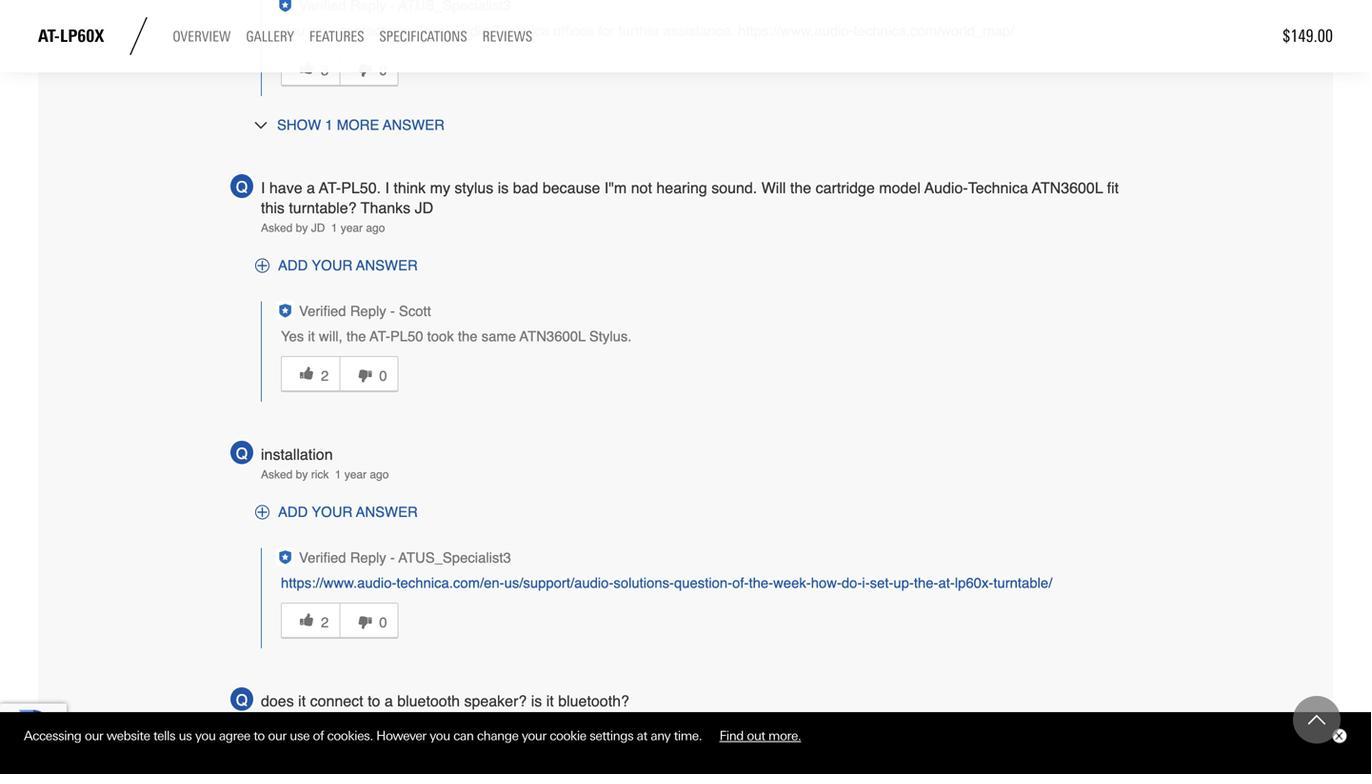 Task type: vqa. For each thing, say whether or not it's contained in the screenshot.
group to the middle
yes



Task type: locate. For each thing, give the bounding box(es) containing it.
1 vertical spatial question element
[[229, 439, 255, 466]]

3 q from the top
[[236, 691, 248, 709]]

1 by from the top
[[296, 222, 308, 235]]

2 down will, on the left of the page
[[321, 367, 329, 384]]

jd
[[415, 199, 433, 216], [311, 222, 325, 235]]

our left website
[[85, 729, 103, 743]]

sound.
[[711, 179, 757, 197]]

1 vertical spatial answer
[[356, 257, 418, 274]]

your down asked by rick 1 year ago
[[312, 504, 352, 521]]

q for does it connect to a bluetooth speaker? is it bluetooth?
[[236, 691, 248, 709]]

2 vertical spatial 0 button
[[339, 603, 399, 639]]

i up this
[[261, 179, 265, 197]]

1 our from the left
[[85, 729, 103, 743]]

stylus.
[[589, 328, 632, 345]]

2 horizontal spatial at-
[[370, 328, 390, 345]]

0 vertical spatial 0
[[379, 62, 387, 78]]

1 2 from the top
[[321, 367, 329, 384]]

a
[[307, 179, 315, 197], [385, 692, 393, 710]]

at- right will, on the left of the page
[[370, 328, 390, 345]]

it right yes
[[308, 328, 315, 345]]

the- right question-
[[749, 575, 773, 591]]

0 vertical spatial verified reply image
[[278, 0, 292, 12]]

1 vertical spatial https://www.audio-
[[281, 575, 397, 591]]

2 vertical spatial by
[[296, 715, 308, 728]]

0 button up connect
[[339, 603, 399, 639]]

year right rick
[[344, 468, 367, 481]]

the right will, on the left of the page
[[346, 328, 366, 345]]

have
[[269, 179, 302, 197]]

- inside verified reply - scott yes it will, the at-pl50 took the same atn3600l stylus.
[[390, 303, 395, 320]]

question element for i have a at-pl50. i think my stylus is bad because i"m not hearing sound. will the cartridge model audio-technica atn3600l fit this turntable? thanks jd
[[229, 172, 255, 200]]

answer
[[383, 116, 445, 133], [356, 257, 418, 274], [356, 504, 418, 521]]

atn3600l left fit at the top right
[[1032, 179, 1103, 197]]

reply right verified reply icon
[[350, 550, 386, 566]]

2 add from the top
[[278, 504, 308, 521]]

1 vertical spatial 0
[[379, 367, 387, 384]]

because
[[543, 179, 600, 197]]

up-
[[894, 575, 914, 591]]

2 button down verified reply icon
[[281, 603, 339, 639]]

3 group from the top
[[281, 593, 1052, 648]]

i"m
[[604, 179, 627, 197]]

jd inside i have a at-pl50. i think my stylus is bad because i"m not hearing sound. will the cartridge model audio-technica atn3600l fit this turntable? thanks jd
[[415, 199, 433, 216]]

q left 'does'
[[236, 691, 248, 709]]

0 horizontal spatial the-
[[749, 575, 773, 591]]

0 horizontal spatial at-
[[38, 26, 60, 46]]

0 vertical spatial 2 button
[[281, 356, 339, 392]]

0 vertical spatial 2
[[321, 367, 329, 384]]

atn3600l right same at the top left of the page
[[520, 328, 586, 345]]

0 horizontal spatial jd
[[311, 222, 325, 235]]

fit
[[1107, 179, 1119, 197]]

ago up however
[[403, 715, 422, 728]]

2 by from the top
[[296, 468, 308, 481]]

add your answer
[[278, 257, 418, 274], [278, 504, 418, 521]]

0 vertical spatial to
[[368, 692, 380, 710]]

-
[[390, 303, 395, 320], [390, 550, 395, 566]]

2 add your answer button from the top
[[250, 500, 418, 525]]

2 vertical spatial 0
[[379, 614, 387, 631]]

ago right rick
[[370, 468, 389, 481]]

1 horizontal spatial i
[[385, 179, 389, 197]]

1 vertical spatial add your answer
[[278, 504, 418, 521]]

0 vertical spatial add
[[278, 257, 308, 274]]

2 horizontal spatial it
[[546, 692, 554, 710]]

1 vertical spatial verified reply image
[[278, 304, 292, 318]]

verified for installation
[[299, 550, 346, 566]]

0 button down pl50
[[339, 356, 399, 392]]

0 button
[[339, 51, 399, 86], [339, 356, 399, 392], [339, 603, 399, 639]]

1 0 from the top
[[379, 62, 387, 78]]

0 horizontal spatial technica
[[494, 22, 549, 39]]

jd down turntable?
[[311, 222, 325, 235]]

add your answer button down asked by jd 1 year ago
[[250, 253, 418, 279]]

lp60x
[[60, 26, 104, 46]]

at-
[[38, 26, 60, 46], [319, 179, 341, 197], [370, 328, 390, 345]]

the
[[790, 179, 811, 197], [346, 328, 366, 345], [458, 328, 478, 345]]

is inside i have a at-pl50. i think my stylus is bad because i"m not hearing sound. will the cartridge model audio-technica atn3600l fit this turntable? thanks jd
[[498, 179, 509, 197]]

group down you may contact your local audio-technica offices for further assistance. https://www.audio-technica.com/world_map/
[[281, 41, 1014, 96]]

2 for i have a at-pl50. i think my stylus is bad because i"m not hearing sound. will the cartridge model audio-technica atn3600l fit this turntable? thanks jd
[[321, 367, 329, 384]]

0 horizontal spatial audio-
[[453, 22, 494, 39]]

find out more.
[[720, 729, 801, 743]]

add your answer button down asked by rick 1 year ago
[[250, 500, 418, 525]]

add up verified reply icon
[[278, 504, 308, 521]]

your left cookie
[[522, 729, 546, 743]]

verified inside verified reply - atus_specialist3 https://www.audio-technica.com/en-us/support/audio-solutions-question-of-the-week-how-do-i-set-up-the-at-lp60x-turntable/
[[299, 550, 346, 566]]

0 vertical spatial year
[[341, 222, 363, 235]]

speaker?
[[464, 692, 527, 710]]

0 horizontal spatial a
[[307, 179, 315, 197]]

0 vertical spatial q
[[236, 178, 248, 196]]

us/support/audio-
[[504, 575, 614, 591]]

group
[[281, 41, 1014, 96], [281, 347, 632, 402], [281, 593, 1052, 648]]

asked by jd 1 year ago
[[261, 222, 385, 235]]

1 horizontal spatial technica
[[968, 179, 1028, 197]]

1 2 button from the top
[[281, 356, 339, 392]]

0 vertical spatial https://www.audio-
[[738, 22, 854, 39]]

1 - from the top
[[390, 303, 395, 320]]

0 vertical spatial add your answer
[[278, 257, 418, 274]]

our
[[85, 729, 103, 743], [268, 729, 286, 743]]

3 0 from the top
[[379, 614, 387, 631]]

0 vertical spatial -
[[390, 303, 395, 320]]

1 vertical spatial add
[[278, 504, 308, 521]]

year
[[341, 222, 363, 235], [344, 468, 367, 481], [377, 715, 400, 728]]

answer up scott
[[356, 257, 418, 274]]

1 verified from the top
[[299, 303, 346, 320]]

2 group from the top
[[281, 347, 632, 402]]

scott
[[399, 303, 431, 320]]

2 add your answer from the top
[[278, 504, 418, 521]]

verified reply image for yes it will, the at-pl50 took the same atn3600l stylus.
[[278, 304, 292, 318]]

by down turntable?
[[296, 222, 308, 235]]

1 vertical spatial asked
[[261, 468, 293, 481]]

2 0 button from the top
[[339, 356, 399, 392]]

2 verified reply image from the top
[[278, 304, 292, 318]]

1 horizontal spatial a
[[385, 692, 393, 710]]

you
[[195, 729, 216, 743], [430, 729, 450, 743]]

question element left installation
[[229, 439, 255, 466]]

cookie
[[550, 729, 586, 743]]

2 vertical spatial q
[[236, 691, 248, 709]]

q for i have a at-pl50. i think my stylus is bad because i"m not hearing sound. will the cartridge model audio-technica atn3600l fit this turntable? thanks jd
[[236, 178, 248, 196]]

2 2 button from the top
[[281, 603, 339, 639]]

asked for installation
[[261, 468, 293, 481]]

offices
[[553, 22, 594, 39]]

question element
[[229, 172, 255, 200], [229, 439, 255, 466], [229, 685, 255, 713]]

verified up will, on the left of the page
[[299, 303, 346, 320]]

2 q from the top
[[236, 445, 248, 462]]

1 horizontal spatial atn3600l
[[1032, 179, 1103, 197]]

it up cookie
[[546, 692, 554, 710]]

1 vertical spatial group
[[281, 347, 632, 402]]

2 vertical spatial asked
[[261, 715, 293, 728]]

however
[[376, 729, 426, 743]]

further
[[619, 22, 659, 39]]

local
[[420, 22, 449, 39]]

add for installation
[[278, 504, 308, 521]]

1 horizontal spatial to
[[368, 692, 380, 710]]

3 by from the top
[[296, 715, 308, 728]]

1 group from the top
[[281, 41, 1014, 96]]

audio-
[[453, 22, 494, 39], [924, 179, 968, 197]]

jd down 'think'
[[415, 199, 433, 216]]

ago for i have a at-pl50. i think my stylus is bad because i"m not hearing sound. will the cartridge model audio-technica atn3600l fit this turntable? thanks jd
[[366, 222, 385, 235]]

https://www.audio-
[[738, 22, 854, 39], [281, 575, 397, 591]]

q left installation
[[236, 445, 248, 462]]

accessing
[[24, 729, 81, 743]]

0 vertical spatial asked
[[261, 222, 293, 235]]

0 vertical spatial jd
[[415, 199, 433, 216]]

3 0 button from the top
[[339, 603, 399, 639]]

reply
[[350, 303, 386, 320], [350, 550, 386, 566]]

1 vertical spatial verified
[[299, 550, 346, 566]]

solutions-
[[614, 575, 674, 591]]

year for i have a at-pl50. i think my stylus is bad because i"m not hearing sound. will the cartridge model audio-technica atn3600l fit this turntable? thanks jd
[[341, 222, 363, 235]]

add down asked by jd 1 year ago
[[278, 257, 308, 274]]

to
[[368, 692, 380, 710], [254, 729, 265, 743]]

1 question element from the top
[[229, 172, 255, 200]]

1 reply from the top
[[350, 303, 386, 320]]

1 horizontal spatial you
[[430, 729, 450, 743]]

0 horizontal spatial https://www.audio-
[[281, 575, 397, 591]]

group down took
[[281, 347, 632, 402]]

you right "us"
[[195, 729, 216, 743]]

verified right verified reply icon
[[299, 550, 346, 566]]

0 vertical spatial ago
[[366, 222, 385, 235]]

2 button down yes
[[281, 356, 339, 392]]

0 horizontal spatial is
[[498, 179, 509, 197]]

2 vertical spatial group
[[281, 593, 1052, 648]]

1 vertical spatial by
[[296, 468, 308, 481]]

0 vertical spatial question element
[[229, 172, 255, 200]]

by
[[296, 222, 308, 235], [296, 468, 308, 481], [296, 715, 308, 728]]

1 horizontal spatial the-
[[914, 575, 938, 591]]

group for installation
[[281, 593, 1052, 648]]

by up use
[[296, 715, 308, 728]]

1 vertical spatial ago
[[370, 468, 389, 481]]

1 vertical spatial jd
[[311, 222, 325, 235]]

asked down installation
[[261, 468, 293, 481]]

answer right more
[[383, 116, 445, 133]]

0 for installation
[[379, 614, 387, 631]]

add your answer button for i have a at-pl50. i think my stylus is bad because i"m not hearing sound. will the cartridge model audio-technica atn3600l fit this turntable? thanks jd
[[250, 253, 418, 279]]

0 vertical spatial at-
[[38, 26, 60, 46]]

group containing 3
[[281, 41, 1014, 96]]

1 q from the top
[[236, 178, 248, 196]]

0 button for installation
[[339, 603, 399, 639]]

1 asked from the top
[[261, 222, 293, 235]]

at- left divider line image
[[38, 26, 60, 46]]

add your answer down asked by rick 1 year ago
[[278, 504, 418, 521]]

at- up turntable?
[[319, 179, 341, 197]]

1 add your answer button from the top
[[250, 253, 418, 279]]

1 horizontal spatial it
[[308, 328, 315, 345]]

add your answer for i have a at-pl50. i think my stylus is bad because i"m not hearing sound. will the cartridge model audio-technica atn3600l fit this turntable? thanks jd
[[278, 257, 418, 274]]

i
[[261, 179, 265, 197], [385, 179, 389, 197]]

the right will
[[790, 179, 811, 197]]

2 horizontal spatial the
[[790, 179, 811, 197]]

may
[[309, 22, 335, 39]]

asked for does it connect to a bluetooth speaker? is it bluetooth?
[[261, 715, 293, 728]]

model
[[879, 179, 921, 197]]

1 horizontal spatial jd
[[415, 199, 433, 216]]

my
[[430, 179, 450, 197]]

website
[[106, 729, 150, 743]]

0 vertical spatial verified
[[299, 303, 346, 320]]

add your answer down asked by jd 1 year ago
[[278, 257, 418, 274]]

does
[[261, 692, 294, 710]]

is
[[498, 179, 509, 197], [531, 692, 542, 710]]

1 vertical spatial at-
[[319, 179, 341, 197]]

q left the have
[[236, 178, 248, 196]]

is left bad
[[498, 179, 509, 197]]

verified reply image up yes
[[278, 304, 292, 318]]

us
[[179, 729, 192, 743]]

0 vertical spatial is
[[498, 179, 509, 197]]

1 vertical spatial atn3600l
[[520, 328, 586, 345]]

2 vertical spatial year
[[377, 715, 400, 728]]

1 horizontal spatial is
[[531, 692, 542, 710]]

a up however
[[385, 692, 393, 710]]

1 horizontal spatial at-
[[319, 179, 341, 197]]

1 vertical spatial add your answer button
[[250, 500, 418, 525]]

3
[[321, 62, 329, 78]]

contact
[[339, 22, 385, 39]]

our left use
[[268, 729, 286, 743]]

ago down thanks on the top of page
[[366, 222, 385, 235]]

0 horizontal spatial i
[[261, 179, 265, 197]]

2 question element from the top
[[229, 439, 255, 466]]

q for installation
[[236, 445, 248, 462]]

2 - from the top
[[390, 550, 395, 566]]

0 horizontal spatial atn3600l
[[520, 328, 586, 345]]

audio- right local
[[453, 22, 494, 39]]

2 the- from the left
[[914, 575, 938, 591]]

group for i have a at-pl50. i think my stylus is bad because i"m not hearing sound. will the cartridge model audio-technica atn3600l fit this turntable? thanks jd
[[281, 347, 632, 402]]

settings
[[590, 729, 633, 743]]

verified for i have a at-pl50. i think my stylus is bad because i"m not hearing sound. will the cartridge model audio-technica atn3600l fit this turntable? thanks jd
[[299, 303, 346, 320]]

asked down this
[[261, 222, 293, 235]]

1 horizontal spatial audio-
[[924, 179, 968, 197]]

0 horizontal spatial you
[[195, 729, 216, 743]]

question element left 'does'
[[229, 685, 255, 713]]

3 question element from the top
[[229, 685, 255, 713]]

audio- right "model"
[[924, 179, 968, 197]]

year up however
[[377, 715, 400, 728]]

1 vertical spatial reply
[[350, 550, 386, 566]]

2 asked from the top
[[261, 468, 293, 481]]

verified reply image
[[278, 0, 292, 12], [278, 304, 292, 318]]

technica inside i have a at-pl50. i think my stylus is bad because i"m not hearing sound. will the cartridge model audio-technica atn3600l fit this turntable? thanks jd
[[968, 179, 1028, 197]]

to right agree
[[254, 729, 265, 743]]

3 asked from the top
[[261, 715, 293, 728]]

add
[[278, 257, 308, 274], [278, 504, 308, 521]]

ago for does it connect to a bluetooth speaker? is it bluetooth?
[[403, 715, 422, 728]]

2 button
[[281, 356, 339, 392], [281, 603, 339, 639]]

2 0 from the top
[[379, 367, 387, 384]]

asked
[[261, 222, 293, 235], [261, 468, 293, 481], [261, 715, 293, 728]]

gallery
[[246, 28, 294, 45]]

i up thanks on the top of page
[[385, 179, 389, 197]]

1 verified reply image from the top
[[278, 0, 292, 12]]

0 vertical spatial 0 button
[[339, 51, 399, 86]]

verified inside verified reply - scott yes it will, the at-pl50 took the same atn3600l stylus.
[[299, 303, 346, 320]]

a up turntable?
[[307, 179, 315, 197]]

2 reply from the top
[[350, 550, 386, 566]]

2 verified from the top
[[299, 550, 346, 566]]

ago
[[366, 222, 385, 235], [370, 468, 389, 481], [403, 715, 422, 728]]

- for installation
[[390, 550, 395, 566]]

0 button down the contact
[[339, 51, 399, 86]]

1 vertical spatial audio-
[[924, 179, 968, 197]]

0 for i have a at-pl50. i think my stylus is bad because i"m not hearing sound. will the cartridge model audio-technica atn3600l fit this turntable? thanks jd
[[379, 367, 387, 384]]

1 add from the top
[[278, 257, 308, 274]]

asked down 'does'
[[261, 715, 293, 728]]

is right the "speaker?"
[[531, 692, 542, 710]]

to up 'accessing our website tells us you agree to our use of cookies. however you can change your cookie settings at any time.'
[[368, 692, 380, 710]]

show 1 more answer
[[277, 116, 445, 133]]

at- inside verified reply - scott yes it will, the at-pl50 took the same atn3600l stylus.
[[370, 328, 390, 345]]

change
[[477, 729, 518, 743]]

verified reply image for you may contact your local audio-technica offices for further assistance.
[[278, 0, 292, 12]]

atn3600l inside verified reply - scott yes it will, the at-pl50 took the same atn3600l stylus.
[[520, 328, 586, 345]]

verified reply image up you
[[278, 0, 292, 12]]

1 vertical spatial technica
[[968, 179, 1028, 197]]

1 inside the 'show 1 more answer' button
[[325, 116, 333, 133]]

1 vertical spatial year
[[344, 468, 367, 481]]

it right 'does'
[[298, 692, 306, 710]]

0 vertical spatial atn3600l
[[1032, 179, 1103, 197]]

2 you from the left
[[430, 729, 450, 743]]

1 vertical spatial -
[[390, 550, 395, 566]]

0 horizontal spatial to
[[254, 729, 265, 743]]

2 vertical spatial at-
[[370, 328, 390, 345]]

1 right rick
[[335, 468, 341, 481]]

1 left more
[[325, 116, 333, 133]]

think
[[394, 179, 426, 197]]

0 horizontal spatial our
[[85, 729, 103, 743]]

reply left scott
[[350, 303, 386, 320]]

2 up connect
[[321, 614, 329, 631]]

1 vertical spatial 2 button
[[281, 603, 339, 639]]

1 horizontal spatial https://www.audio-
[[738, 22, 854, 39]]

0 vertical spatial group
[[281, 41, 1014, 96]]

0 vertical spatial a
[[307, 179, 315, 197]]

by left rick
[[296, 468, 308, 481]]

0 vertical spatial reply
[[350, 303, 386, 320]]

1 vertical spatial 2
[[321, 614, 329, 631]]

the- right set-
[[914, 575, 938, 591]]

show
[[277, 116, 321, 133]]

2 vertical spatial answer
[[356, 504, 418, 521]]

1 down turntable?
[[331, 222, 337, 235]]

at
[[637, 729, 647, 743]]

1 for does it connect to a bluetooth speaker? is it bluetooth?
[[368, 715, 374, 728]]

ago for installation
[[370, 468, 389, 481]]

you left can
[[430, 729, 450, 743]]

0 vertical spatial by
[[296, 222, 308, 235]]

1 vertical spatial 0 button
[[339, 356, 399, 392]]

asked by rick 1 year ago
[[261, 468, 389, 481]]

tells
[[153, 729, 175, 743]]

by for i have a at-pl50. i think my stylus is bad because i"m not hearing sound. will the cartridge model audio-technica atn3600l fit this turntable? thanks jd
[[296, 222, 308, 235]]

1 vertical spatial q
[[236, 445, 248, 462]]

reply inside verified reply - scott yes it will, the at-pl50 took the same atn3600l stylus.
[[350, 303, 386, 320]]

1 add your answer from the top
[[278, 257, 418, 274]]

your
[[389, 22, 416, 39], [312, 257, 352, 274], [312, 504, 352, 521], [522, 729, 546, 743]]

- inside verified reply - atus_specialist3 https://www.audio-technica.com/en-us/support/audio-solutions-question-of-the-week-how-do-i-set-up-the-at-lp60x-turntable/
[[390, 550, 395, 566]]

2 our from the left
[[268, 729, 286, 743]]

1 0 button from the top
[[339, 51, 399, 86]]

- left atus_specialist3
[[390, 550, 395, 566]]

the-
[[749, 575, 773, 591], [914, 575, 938, 591]]

this
[[261, 199, 285, 216]]

technica
[[494, 22, 549, 39], [968, 179, 1028, 197]]

2
[[321, 367, 329, 384], [321, 614, 329, 631]]

2 button for installation
[[281, 603, 339, 639]]

0 vertical spatial technica
[[494, 22, 549, 39]]

audio- inside i have a at-pl50. i think my stylus is bad because i"m not hearing sound. will the cartridge model audio-technica atn3600l fit this turntable? thanks jd
[[924, 179, 968, 197]]

reply for installation
[[350, 550, 386, 566]]

asked for i have a at-pl50. i think my stylus is bad because i"m not hearing sound. will the cartridge model audio-technica atn3600l fit this turntable? thanks jd
[[261, 222, 293, 235]]

0 vertical spatial audio-
[[453, 22, 494, 39]]

0
[[379, 62, 387, 78], [379, 367, 387, 384], [379, 614, 387, 631]]

group down https://www.audio-technica.com/en-us/support/audio-solutions-question-of-the-week-how-do-i-set-up-the-at-lp60x-turntable/ 'link'
[[281, 593, 1052, 648]]

year down turntable?
[[341, 222, 363, 235]]

technica.com/en-
[[397, 575, 504, 591]]

reply inside verified reply - atus_specialist3 https://www.audio-technica.com/en-us/support/audio-solutions-question-of-the-week-how-do-i-set-up-the-at-lp60x-turntable/
[[350, 550, 386, 566]]

verified reply - scott yes it will, the at-pl50 took the same atn3600l stylus.
[[281, 303, 632, 345]]

1 i from the left
[[261, 179, 265, 197]]

arrow up image
[[1308, 711, 1325, 728]]

add for i have a at-pl50. i think my stylus is bad because i"m not hearing sound. will the cartridge model audio-technica atn3600l fit this turntable? thanks jd
[[278, 257, 308, 274]]

by for does it connect to a bluetooth speaker? is it bluetooth?
[[296, 715, 308, 728]]

0 vertical spatial add your answer button
[[250, 253, 418, 279]]

1 horizontal spatial our
[[268, 729, 286, 743]]

answer down asked by rick 1 year ago
[[356, 504, 418, 521]]

- left scott
[[390, 303, 395, 320]]

2 2 from the top
[[321, 614, 329, 631]]

question element left this
[[229, 172, 255, 200]]

1 up 'accessing our website tells us you agree to our use of cookies. however you can change your cookie settings at any time.'
[[368, 715, 374, 728]]

0 vertical spatial answer
[[383, 116, 445, 133]]

the right took
[[458, 328, 478, 345]]

2 vertical spatial question element
[[229, 685, 255, 713]]

2 vertical spatial ago
[[403, 715, 422, 728]]

answer for installation
[[356, 504, 418, 521]]



Task type: describe. For each thing, give the bounding box(es) containing it.
rick
[[311, 468, 329, 481]]

lp60x-
[[955, 575, 993, 591]]

yes
[[281, 328, 304, 345]]

your left local
[[389, 22, 416, 39]]

$149.00
[[1283, 26, 1333, 46]]

took
[[427, 328, 454, 345]]

technica.com/world_map/
[[854, 22, 1014, 39]]

question-
[[674, 575, 732, 591]]

how-
[[811, 575, 842, 591]]

asked by audreyrey 1 year ago
[[261, 715, 422, 728]]

2 button for i have a at-pl50. i think my stylus is bad because i"m not hearing sound. will the cartridge model audio-technica atn3600l fit this turntable? thanks jd
[[281, 356, 339, 392]]

thanks
[[361, 199, 411, 216]]

verified reply image
[[278, 551, 292, 565]]

does it connect to a bluetooth speaker? is it bluetooth?
[[261, 692, 629, 710]]

out
[[747, 729, 765, 743]]

add your answer button for installation
[[250, 500, 418, 525]]

at-lp60x
[[38, 26, 104, 46]]

i have a at-pl50. i think my stylus is bad because i"m not hearing sound. will the cartridge model audio-technica atn3600l fit this turntable? thanks jd
[[261, 179, 1119, 216]]

0 horizontal spatial the
[[346, 328, 366, 345]]

more
[[337, 116, 379, 133]]

https://www.audio-technica.com/en-us/support/audio-solutions-question-of-the-week-how-do-i-set-up-the-at-lp60x-turntable/ link
[[281, 575, 1052, 591]]

0 horizontal spatial it
[[298, 692, 306, 710]]

answer inside button
[[383, 116, 445, 133]]

find out more. link
[[705, 721, 815, 750]]

at- inside i have a at-pl50. i think my stylus is bad because i"m not hearing sound. will the cartridge model audio-technica atn3600l fit this turntable? thanks jd
[[319, 179, 341, 197]]

find
[[720, 729, 744, 743]]

specifications
[[379, 28, 467, 45]]

1 vertical spatial is
[[531, 692, 542, 710]]

cookies.
[[327, 729, 373, 743]]

pl50.
[[341, 179, 381, 197]]

cross image
[[1335, 732, 1343, 740]]

assistance.
[[663, 22, 734, 39]]

https://www.audio- inside verified reply - atus_specialist3 https://www.audio-technica.com/en-us/support/audio-solutions-question-of-the-week-how-do-i-set-up-the-at-lp60x-turntable/
[[281, 575, 397, 591]]

1 horizontal spatial the
[[458, 328, 478, 345]]

1 the- from the left
[[749, 575, 773, 591]]

https://www.audio-technica.com/world_map/ link
[[738, 22, 1014, 39]]

turntable?
[[289, 199, 357, 216]]

hearing
[[656, 179, 707, 197]]

question element for installation
[[229, 439, 255, 466]]

cartridge
[[816, 179, 875, 197]]

reply for i have a at-pl50. i think my stylus is bad because i"m not hearing sound. will the cartridge model audio-technica atn3600l fit this turntable? thanks jd
[[350, 303, 386, 320]]

connect
[[310, 692, 363, 710]]

1 for i have a at-pl50. i think my stylus is bad because i"m not hearing sound. will the cartridge model audio-technica atn3600l fit this turntable? thanks jd
[[331, 222, 337, 235]]

set-
[[870, 575, 894, 591]]

atn3600l inside i have a at-pl50. i think my stylus is bad because i"m not hearing sound. will the cartridge model audio-technica atn3600l fit this turntable? thanks jd
[[1032, 179, 1103, 197]]

1 for installation
[[335, 468, 341, 481]]

show 1 more answer button
[[251, 115, 445, 135]]

year for installation
[[344, 468, 367, 481]]

question element for does it connect to a bluetooth speaker? is it bluetooth?
[[229, 685, 255, 713]]

same
[[481, 328, 516, 345]]

installation
[[261, 445, 333, 463]]

audreyrey
[[311, 715, 362, 728]]

more.
[[768, 729, 801, 743]]

1 you from the left
[[195, 729, 216, 743]]

turntable/
[[993, 575, 1052, 591]]

by for installation
[[296, 468, 308, 481]]

the inside i have a at-pl50. i think my stylus is bad because i"m not hearing sound. will the cartridge model audio-technica atn3600l fit this turntable? thanks jd
[[790, 179, 811, 197]]

week-
[[773, 575, 811, 591]]

1 vertical spatial to
[[254, 729, 265, 743]]

agree
[[219, 729, 250, 743]]

of-
[[732, 575, 749, 591]]

0 button for i have a at-pl50. i think my stylus is bad because i"m not hearing sound. will the cartridge model audio-technica atn3600l fit this turntable? thanks jd
[[339, 356, 399, 392]]

year for does it connect to a bluetooth speaker? is it bluetooth?
[[377, 715, 400, 728]]

for
[[598, 22, 615, 39]]

atus_specialist3
[[398, 550, 511, 566]]

i-
[[862, 575, 870, 591]]

you
[[281, 22, 305, 39]]

use
[[290, 729, 309, 743]]

of
[[313, 729, 324, 743]]

will,
[[319, 328, 343, 345]]

add your answer for installation
[[278, 504, 418, 521]]

verified reply - atus_specialist3 https://www.audio-technica.com/en-us/support/audio-solutions-question-of-the-week-how-do-i-set-up-the-at-lp60x-turntable/
[[281, 550, 1052, 591]]

reviews
[[482, 28, 532, 45]]

2 i from the left
[[385, 179, 389, 197]]

bad
[[513, 179, 538, 197]]

1 vertical spatial a
[[385, 692, 393, 710]]

not
[[631, 179, 652, 197]]

2 for installation
[[321, 614, 329, 631]]

at-
[[938, 575, 955, 591]]

time.
[[674, 729, 702, 743]]

do-
[[842, 575, 862, 591]]

bluetooth?
[[558, 692, 629, 710]]

3 button
[[281, 51, 339, 86]]

- for i have a at-pl50. i think my stylus is bad because i"m not hearing sound. will the cartridge model audio-technica atn3600l fit this turntable? thanks jd
[[390, 303, 395, 320]]

you may contact your local audio-technica offices for further assistance. https://www.audio-technica.com/world_map/
[[281, 22, 1014, 39]]

answer for i have a at-pl50. i think my stylus is bad because i"m not hearing sound. will the cartridge model audio-technica atn3600l fit this turntable? thanks jd
[[356, 257, 418, 274]]

stylus
[[455, 179, 494, 197]]

can
[[453, 729, 474, 743]]

any
[[651, 729, 671, 743]]

overview
[[173, 28, 231, 45]]

will
[[761, 179, 786, 197]]

divider line image
[[119, 17, 157, 55]]

a inside i have a at-pl50. i think my stylus is bad because i"m not hearing sound. will the cartridge model audio-technica atn3600l fit this turntable? thanks jd
[[307, 179, 315, 197]]

it inside verified reply - scott yes it will, the at-pl50 took the same atn3600l stylus.
[[308, 328, 315, 345]]

bluetooth
[[397, 692, 460, 710]]

accessing our website tells us you agree to our use of cookies. however you can change your cookie settings at any time.
[[24, 729, 705, 743]]

pl50
[[390, 328, 423, 345]]

your down asked by jd 1 year ago
[[312, 257, 352, 274]]



